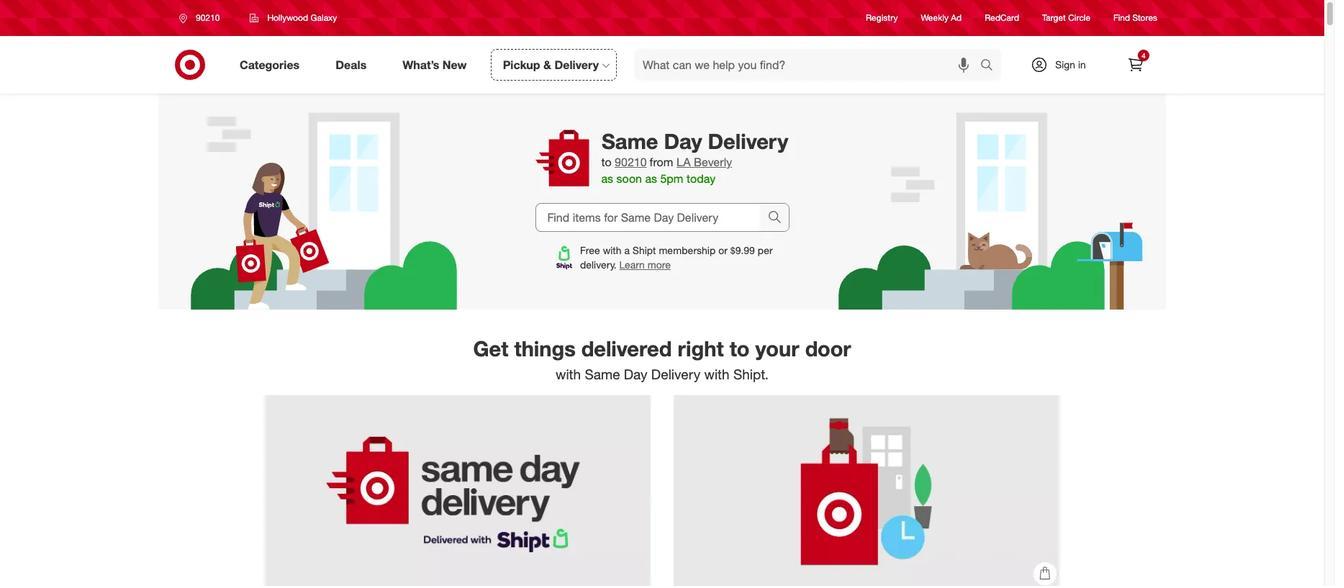 Task type: locate. For each thing, give the bounding box(es) containing it.
a
[[625, 244, 630, 256]]

pickup & delivery link
[[491, 49, 617, 81]]

90210 inside same day delivery to 90210 from la beverly as soon as 5pm today
[[615, 155, 647, 169]]

delivery for &
[[555, 57, 599, 72]]

day down delivered
[[624, 366, 648, 383]]

with
[[603, 244, 622, 256], [556, 366, 581, 383], [705, 366, 730, 383]]

deals link
[[324, 49, 385, 81]]

1 vertical spatial 90210
[[615, 155, 647, 169]]

categories link
[[228, 49, 318, 81]]

1 vertical spatial same
[[585, 366, 620, 383]]

find
[[1114, 13, 1131, 23]]

0 horizontal spatial delivery
[[555, 57, 599, 72]]

pickup & delivery
[[503, 57, 599, 72]]

0 horizontal spatial day
[[624, 366, 648, 383]]

get
[[474, 336, 509, 362]]

1 horizontal spatial as
[[646, 171, 658, 186]]

delivered
[[582, 336, 672, 362]]

free with a shipt membership or $9.99 per delivery.
[[580, 244, 773, 271]]

or
[[719, 244, 728, 256]]

sign
[[1056, 58, 1076, 71]]

0 vertical spatial same
[[602, 128, 658, 154]]

1 vertical spatial delivery
[[708, 128, 788, 154]]

$9.99
[[731, 244, 755, 256]]

la beverly button
[[677, 154, 733, 171]]

free
[[580, 244, 600, 256]]

1 vertical spatial to
[[730, 336, 750, 362]]

with left a
[[603, 244, 622, 256]]

hollywood
[[267, 12, 308, 23]]

redcard
[[985, 13, 1020, 23]]

to inside same day delivery to 90210 from la beverly as soon as 5pm today
[[602, 155, 612, 169]]

2 horizontal spatial delivery
[[708, 128, 788, 154]]

delivery down right
[[652, 366, 701, 383]]

target
[[1043, 13, 1066, 23]]

0 horizontal spatial to
[[602, 155, 612, 169]]

la
[[677, 155, 691, 169]]

sign in
[[1056, 58, 1087, 71]]

stores
[[1133, 13, 1158, 23]]

90210
[[196, 12, 220, 23], [615, 155, 647, 169]]

as
[[602, 171, 614, 186], [646, 171, 658, 186]]

1 horizontal spatial with
[[603, 244, 622, 256]]

0 horizontal spatial with
[[556, 366, 581, 383]]

same up 90210 button
[[602, 128, 658, 154]]

1 vertical spatial day
[[624, 366, 648, 383]]

delivery right &
[[555, 57, 599, 72]]

4
[[1142, 51, 1146, 60]]

0 horizontal spatial as
[[602, 171, 614, 186]]

to inside get things delivered right to your door with same day delivery with shipt.
[[730, 336, 750, 362]]

1 horizontal spatial to
[[730, 336, 750, 362]]

delivery.
[[580, 259, 617, 271]]

as left soon
[[602, 171, 614, 186]]

0 vertical spatial day
[[664, 128, 702, 154]]

learn
[[620, 259, 645, 271]]

delivery
[[555, 57, 599, 72], [708, 128, 788, 154], [652, 366, 701, 383]]

learn more
[[620, 259, 671, 271]]

same inside same day delivery to 90210 from la beverly as soon as 5pm today
[[602, 128, 658, 154]]

1 horizontal spatial 90210
[[615, 155, 647, 169]]

day inside get things delivered right to your door with same day delivery with shipt.
[[624, 366, 648, 383]]

0 horizontal spatial 90210
[[196, 12, 220, 23]]

1 horizontal spatial delivery
[[652, 366, 701, 383]]

delivery up beverly
[[708, 128, 788, 154]]

2 as from the left
[[646, 171, 658, 186]]

90210 button
[[615, 154, 647, 171]]

same
[[602, 128, 658, 154], [585, 366, 620, 383]]

2 vertical spatial delivery
[[652, 366, 701, 383]]

deals
[[336, 57, 367, 72]]

to
[[602, 155, 612, 169], [730, 336, 750, 362]]

beverly
[[694, 155, 733, 169]]

what's new
[[403, 57, 467, 72]]

membership
[[659, 244, 716, 256]]

circle
[[1069, 13, 1091, 23]]

0 vertical spatial delivery
[[555, 57, 599, 72]]

0 vertical spatial 90210
[[196, 12, 220, 23]]

to left 90210 button
[[602, 155, 612, 169]]

hollywood galaxy
[[267, 12, 337, 23]]

as down from
[[646, 171, 658, 186]]

target circle
[[1043, 13, 1091, 23]]

with down things
[[556, 366, 581, 383]]

to up the shipt.
[[730, 336, 750, 362]]

day
[[664, 128, 702, 154], [624, 366, 648, 383]]

1 horizontal spatial day
[[664, 128, 702, 154]]

categories
[[240, 57, 300, 72]]

0 vertical spatial to
[[602, 155, 612, 169]]

Find items for Same Day Delivery search field
[[536, 204, 760, 231]]

with down right
[[705, 366, 730, 383]]

&
[[544, 57, 552, 72]]

day up la
[[664, 128, 702, 154]]

same day delivery, delivered with shipt image
[[265, 396, 651, 586]]

delivery for day
[[708, 128, 788, 154]]

search button
[[974, 49, 1009, 84]]

search
[[974, 59, 1009, 73]]

delivery inside same day delivery to 90210 from la beverly as soon as 5pm today
[[708, 128, 788, 154]]

same down delivered
[[585, 366, 620, 383]]



Task type: vqa. For each thing, say whether or not it's contained in the screenshot.
"your"
yes



Task type: describe. For each thing, give the bounding box(es) containing it.
with inside free with a shipt membership or $9.99 per delivery.
[[603, 244, 622, 256]]

What can we help you find? suggestions appear below search field
[[635, 49, 984, 81]]

soon
[[617, 171, 642, 186]]

same inside get things delivered right to your door with same day delivery with shipt.
[[585, 366, 620, 383]]

shipt.
[[734, 366, 769, 383]]

weekly ad
[[921, 13, 962, 23]]

90210 inside dropdown button
[[196, 12, 220, 23]]

learn more button
[[620, 258, 671, 272]]

get things delivered right to your door with same day delivery with shipt.
[[474, 336, 852, 383]]

registry link
[[866, 12, 898, 24]]

your
[[756, 336, 800, 362]]

shipt
[[633, 244, 656, 256]]

what's new link
[[391, 49, 485, 81]]

what's
[[403, 57, 440, 72]]

day inside same day delivery to 90210 from la beverly as soon as 5pm today
[[664, 128, 702, 154]]

redcard link
[[985, 12, 1020, 24]]

door
[[806, 336, 852, 362]]

weekly ad link
[[921, 12, 962, 24]]

pickup
[[503, 57, 541, 72]]

1 as from the left
[[602, 171, 614, 186]]

weekly
[[921, 13, 949, 23]]

more
[[648, 259, 671, 271]]

right
[[678, 336, 724, 362]]

per
[[758, 244, 773, 256]]

from
[[650, 155, 674, 169]]

hollywood galaxy button
[[241, 5, 347, 31]]

today
[[687, 171, 716, 186]]

2 horizontal spatial with
[[705, 366, 730, 383]]

registry
[[866, 13, 898, 23]]

same day delivery to 90210 from la beverly as soon as 5pm today
[[602, 128, 788, 186]]

things
[[515, 336, 576, 362]]

ad
[[952, 13, 962, 23]]

90210 button
[[170, 5, 235, 31]]

new
[[443, 57, 467, 72]]

delivery inside get things delivered right to your door with same day delivery with shipt.
[[652, 366, 701, 383]]

target circle link
[[1043, 12, 1091, 24]]

find stores link
[[1114, 12, 1158, 24]]

4 link
[[1121, 49, 1152, 81]]

sign in link
[[1019, 49, 1109, 81]]

in
[[1079, 58, 1087, 71]]

5pm
[[661, 171, 684, 186]]

galaxy
[[311, 12, 337, 23]]

find stores
[[1114, 13, 1158, 23]]



